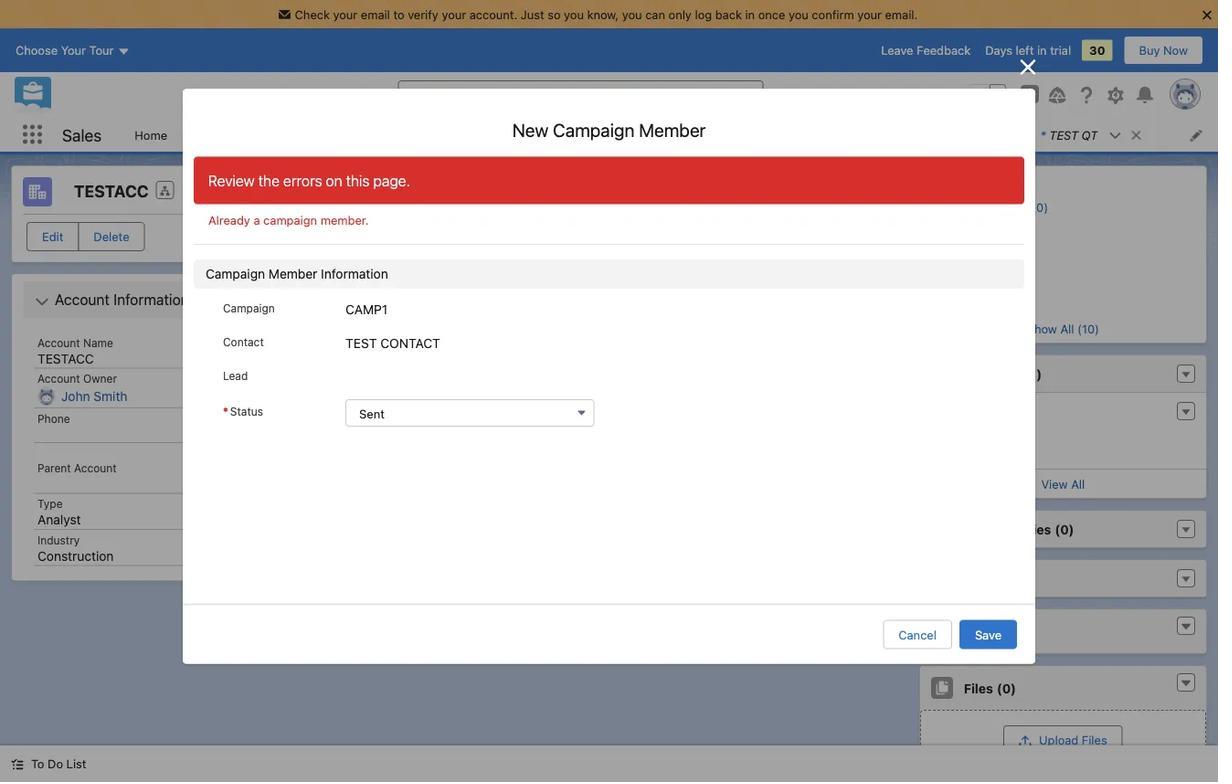 Task type: describe. For each thing, give the bounding box(es) containing it.
all for view
[[1072, 477, 1086, 491]]

days left in trial
[[986, 43, 1072, 57]]

to inside button
[[744, 234, 755, 247]]

notes (0)
[[964, 624, 1025, 639]]

phone inside button
[[529, 288, 566, 301]]

already
[[208, 213, 250, 227]]

edit
[[42, 230, 63, 244]]

title cell
[[741, 280, 851, 311]]

log
[[695, 7, 712, 21]]

home
[[135, 128, 167, 142]]

contracts (0)
[[953, 225, 1027, 239]]

buy now
[[1140, 43, 1189, 57]]

days
[[986, 43, 1013, 57]]

opportunities image
[[931, 200, 944, 213]]

john
[[61, 389, 90, 404]]

activity link
[[333, 174, 382, 210]]

camp1
[[346, 302, 388, 317]]

account right 'parent'
[[74, 462, 117, 475]]

show
[[1027, 322, 1058, 336]]

sent button
[[346, 400, 595, 427]]

left
[[1016, 43, 1034, 57]]

opportunities inside list item
[[461, 128, 537, 142]]

contact
[[223, 336, 264, 348]]

1 item • updated a minute ago
[[334, 255, 490, 268]]

1 horizontal spatial in
[[1038, 43, 1047, 57]]

just
[[521, 7, 545, 21]]

campaign member information
[[206, 267, 388, 282]]

add to campaign button
[[703, 226, 830, 255]]

test contact element
[[920, 400, 1207, 463]]

campaign down "already"
[[206, 267, 265, 282]]

upload
[[1040, 734, 1079, 747]]

service link
[[664, 174, 713, 210]]

account image
[[23, 177, 52, 207]]

delete button
[[78, 222, 145, 251]]

list item containing *
[[1030, 118, 1151, 152]]

account.
[[470, 7, 518, 21]]

marketing
[[565, 183, 631, 201]]

0 vertical spatial test
[[1050, 128, 1079, 142]]

(1) inside sales tab panel
[[428, 229, 445, 244]]

edit button
[[27, 222, 79, 251]]

leads
[[189, 128, 222, 142]]

title button
[[741, 280, 851, 309]]

back
[[716, 7, 742, 21]]

2 vertical spatial opportunities
[[964, 522, 1052, 537]]

smith
[[94, 389, 128, 404]]

new button
[[829, 226, 885, 255]]

text default image inside files element
[[1180, 678, 1193, 690]]

opportunities list item
[[450, 118, 572, 152]]

•
[[368, 255, 373, 268]]

verify
[[408, 7, 439, 21]]

text default image inside account information "dropdown button"
[[35, 295, 49, 309]]

3 your from the left
[[858, 7, 882, 21]]

review
[[208, 172, 255, 189]]

check your email to verify your account. just so you know, you can only log back in once you confirm your email.
[[295, 7, 918, 21]]

campaign down search... button
[[553, 119, 635, 140]]

updated
[[376, 255, 420, 268]]

leave feedback
[[882, 43, 971, 57]]

leads link
[[178, 118, 233, 152]]

search... button
[[398, 81, 764, 110]]

contacts grid
[[323, 280, 896, 337]]

0 vertical spatial testacc
[[74, 181, 149, 201]]

this
[[346, 172, 370, 189]]

orders image
[[931, 250, 944, 262]]

1 horizontal spatial information
[[321, 267, 388, 282]]

owner
[[83, 373, 117, 385]]

confirm
[[812, 7, 855, 21]]

calendar link
[[572, 118, 643, 152]]

files (0)
[[964, 681, 1017, 696]]

review the errors on this page.
[[208, 172, 410, 189]]

contacts
[[367, 229, 424, 244]]

row number image
[[323, 280, 371, 309]]

1 vertical spatial sales
[[493, 183, 532, 201]]

email button
[[631, 280, 741, 309]]

list containing home
[[124, 118, 1219, 152]]

know,
[[587, 7, 619, 21]]

save
[[975, 628, 1002, 642]]

1
[[334, 255, 339, 268]]

contacts (1)
[[953, 176, 1021, 189]]

0 horizontal spatial test
[[346, 336, 377, 351]]

(0) inside sales tab panel
[[458, 393, 477, 408]]

leave
[[882, 43, 914, 57]]

view all
[[1042, 477, 1086, 491]]

files element
[[920, 666, 1208, 783]]

search...
[[434, 88, 483, 102]]

to do list
[[31, 757, 86, 771]]

email
[[638, 288, 670, 301]]

ago
[[471, 255, 490, 268]]

opportunities (0)
[[953, 200, 1049, 214]]

calendar
[[583, 128, 632, 142]]

details link
[[415, 174, 460, 210]]

2 you from the left
[[622, 7, 642, 21]]

qt
[[1082, 128, 1098, 142]]

sent
[[359, 407, 385, 421]]

3 you from the left
[[789, 7, 809, 21]]

opportunities link
[[450, 118, 548, 152]]

orders element
[[322, 491, 897, 537]]

title
[[748, 288, 774, 301]]

do
[[48, 757, 63, 771]]

name cell
[[400, 280, 521, 311]]

new for new
[[845, 234, 869, 247]]

row number cell
[[323, 280, 371, 311]]

forecasts
[[678, 128, 732, 142]]

contacts image
[[334, 226, 356, 248]]



Task type: vqa. For each thing, say whether or not it's contained in the screenshot.
rightmost TEST
yes



Task type: locate. For each thing, give the bounding box(es) containing it.
0 vertical spatial to
[[394, 7, 405, 21]]

1 horizontal spatial opportunities (0)
[[964, 522, 1075, 537]]

home link
[[124, 118, 178, 152]]

0 vertical spatial in
[[746, 7, 755, 21]]

* left status
[[223, 405, 228, 418]]

opportunities (0) inside sales tab panel
[[367, 393, 477, 408]]

information
[[321, 267, 388, 282], [114, 291, 189, 309]]

campaign up title button on the top right
[[759, 234, 814, 247]]

(1) inside "link"
[[1025, 366, 1042, 381]]

partners element
[[322, 548, 897, 593]]

new up action image
[[845, 234, 869, 247]]

opportunities inside sales tab panel
[[367, 393, 454, 408]]

contacts (1) link
[[953, 176, 1021, 190]]

campaign inside button
[[759, 234, 814, 247]]

name down 1 item • updated a minute ago
[[407, 288, 441, 301]]

files right upload
[[1082, 734, 1108, 747]]

0 horizontal spatial in
[[746, 7, 755, 21]]

trial
[[1051, 43, 1072, 57]]

tab list containing activity
[[322, 174, 897, 210]]

your right verify
[[442, 7, 466, 21]]

a inside tab panel
[[423, 255, 430, 268]]

* test qt
[[1041, 128, 1098, 142]]

0 vertical spatial member
[[639, 119, 706, 140]]

testacc up 'delete'
[[74, 181, 149, 201]]

1 horizontal spatial you
[[622, 7, 642, 21]]

new for new campaign member
[[513, 119, 549, 140]]

new campaign member
[[513, 119, 706, 140]]

1 vertical spatial member
[[269, 267, 318, 282]]

to right add
[[744, 234, 755, 247]]

opportunities
[[461, 128, 537, 142], [367, 393, 454, 408], [964, 522, 1052, 537]]

0 horizontal spatial you
[[564, 7, 584, 21]]

0 vertical spatial files
[[964, 681, 994, 696]]

2 vertical spatial text default image
[[11, 758, 24, 771]]

john smith link
[[61, 389, 128, 405]]

1 vertical spatial new
[[845, 234, 869, 247]]

your left email
[[333, 7, 358, 21]]

email.
[[886, 7, 918, 21]]

to right email
[[394, 7, 405, 21]]

your left email.
[[858, 7, 882, 21]]

cell
[[371, 280, 400, 311]]

0 horizontal spatial opportunities
[[367, 393, 454, 408]]

2 horizontal spatial you
[[789, 7, 809, 21]]

1 vertical spatial phone
[[37, 412, 70, 425]]

opportunities down search... at the top of page
[[461, 128, 537, 142]]

1 vertical spatial *
[[223, 405, 228, 418]]

type
[[37, 498, 63, 511]]

1 horizontal spatial *
[[1041, 128, 1046, 142]]

item
[[342, 255, 365, 268]]

2 horizontal spatial text default image
[[1180, 621, 1193, 634]]

* for *
[[223, 405, 228, 418]]

opportunities image
[[334, 389, 356, 411]]

testacc
[[74, 181, 149, 201], [37, 351, 94, 366]]

account for account name
[[37, 336, 80, 349]]

1 horizontal spatial test
[[1050, 128, 1079, 142]]

1 horizontal spatial files
[[1082, 734, 1108, 747]]

group
[[968, 84, 1007, 106]]

(1) up minute
[[428, 229, 445, 244]]

(1) down show
[[1025, 366, 1042, 381]]

sales tab panel
[[322, 210, 897, 593]]

details
[[415, 183, 460, 201]]

in right left
[[1038, 43, 1047, 57]]

all for show
[[1061, 322, 1075, 336]]

buy
[[1140, 43, 1161, 57]]

0 horizontal spatial files
[[964, 681, 994, 696]]

you right the so
[[564, 7, 584, 21]]

your
[[333, 7, 358, 21], [442, 7, 466, 21], [858, 7, 882, 21]]

phone right name button
[[529, 288, 566, 301]]

1 vertical spatial opportunities
[[367, 393, 454, 408]]

text default image inside to do list button
[[11, 758, 24, 771]]

a inside alert
[[254, 213, 260, 227]]

* inside list item
[[1041, 128, 1046, 142]]

to
[[394, 7, 405, 21], [744, 234, 755, 247]]

0 horizontal spatial to
[[394, 7, 405, 21]]

account
[[55, 291, 110, 309], [37, 336, 80, 349], [37, 373, 80, 385], [74, 462, 117, 475]]

1 your from the left
[[333, 7, 358, 21]]

new down search... button
[[513, 119, 549, 140]]

1 vertical spatial in
[[1038, 43, 1047, 57]]

0 vertical spatial text default image
[[1130, 129, 1143, 142]]

phone button
[[521, 280, 631, 309]]

* for * test qt
[[1041, 128, 1046, 142]]

1 horizontal spatial member
[[639, 119, 706, 140]]

0 vertical spatial (1)
[[428, 229, 445, 244]]

delete
[[94, 230, 129, 244]]

0 horizontal spatial (1)
[[428, 229, 445, 244]]

show all (10)
[[1027, 322, 1100, 336]]

buy now button
[[1124, 36, 1204, 65]]

account information button
[[27, 285, 284, 315]]

leave feedback link
[[882, 43, 971, 57]]

calendar list item
[[572, 118, 667, 152]]

0 horizontal spatial name
[[83, 336, 113, 349]]

account inside "dropdown button"
[[55, 291, 110, 309]]

can
[[646, 7, 666, 21]]

campaign
[[263, 213, 317, 227]]

construction
[[37, 549, 114, 564]]

opportunities (0) link
[[953, 200, 1049, 215]]

account up 'account name'
[[55, 291, 110, 309]]

2 your from the left
[[442, 7, 466, 21]]

opportunities (0) down view
[[964, 522, 1075, 537]]

a left minute
[[423, 255, 430, 268]]

1 horizontal spatial a
[[423, 255, 430, 268]]

list item
[[1030, 118, 1151, 152]]

account for account information
[[55, 291, 110, 309]]

a right "already"
[[254, 213, 260, 227]]

show all (10) link
[[1027, 322, 1100, 336]]

30
[[1090, 43, 1106, 57]]

status
[[230, 405, 263, 418]]

1 vertical spatial a
[[423, 255, 430, 268]]

tab list
[[322, 174, 897, 210]]

campaign up contact on the top of page
[[223, 302, 275, 315]]

to
[[31, 757, 44, 771]]

1 vertical spatial test
[[346, 336, 377, 351]]

1 vertical spatial text default image
[[1180, 678, 1193, 690]]

list
[[124, 118, 1219, 152]]

you right once
[[789, 7, 809, 21]]

0 horizontal spatial text default image
[[35, 295, 49, 309]]

you left can
[[622, 7, 642, 21]]

feedback
[[917, 43, 971, 57]]

1 horizontal spatial text default image
[[1130, 129, 1143, 142]]

account up 'john'
[[37, 373, 80, 385]]

text default image
[[1130, 129, 1143, 142], [1180, 621, 1193, 634], [11, 758, 24, 771]]

2 horizontal spatial opportunities
[[964, 522, 1052, 537]]

cancel button
[[883, 620, 953, 650]]

account for account owner
[[37, 373, 80, 385]]

0 vertical spatial text default image
[[35, 295, 49, 309]]

review the errors on this page. alert
[[194, 157, 1025, 245]]

cancel
[[899, 628, 937, 642]]

0 horizontal spatial opportunities (0)
[[367, 393, 477, 408]]

account information
[[55, 291, 189, 309]]

1 vertical spatial name
[[83, 336, 113, 349]]

activity
[[333, 183, 382, 201]]

0 horizontal spatial member
[[269, 267, 318, 282]]

phone down 'john'
[[37, 412, 70, 425]]

0 horizontal spatial sales
[[62, 125, 102, 145]]

1 horizontal spatial text default image
[[1180, 678, 1193, 690]]

upload files
[[1040, 734, 1108, 747]]

files down save
[[964, 681, 994, 696]]

phone cell
[[521, 280, 631, 311]]

opportunities down 'contact'
[[367, 393, 454, 408]]

0 horizontal spatial new
[[513, 119, 549, 140]]

new inside button
[[845, 234, 869, 247]]

1 horizontal spatial to
[[744, 234, 755, 247]]

1 vertical spatial opportunities (0)
[[964, 522, 1075, 537]]

0 vertical spatial sales
[[62, 125, 102, 145]]

1 vertical spatial text default image
[[1180, 621, 1193, 634]]

contacts image
[[931, 176, 944, 188]]

1 horizontal spatial (1)
[[1025, 366, 1042, 381]]

testacc down 'account name'
[[37, 351, 94, 366]]

member up service
[[639, 119, 706, 140]]

member left 1
[[269, 267, 318, 282]]

0 vertical spatial *
[[1041, 128, 1046, 142]]

now
[[1164, 43, 1189, 57]]

contracts (0) link
[[953, 225, 1027, 240]]

so
[[548, 7, 561, 21]]

save button
[[960, 620, 1018, 650]]

1 vertical spatial information
[[114, 291, 189, 309]]

* left qt
[[1041, 128, 1046, 142]]

test left qt
[[1050, 128, 1079, 142]]

inverse image
[[1018, 56, 1040, 78]]

information inside account information "dropdown button"
[[114, 291, 189, 309]]

0 vertical spatial all
[[1061, 322, 1075, 336]]

0 vertical spatial information
[[321, 267, 388, 282]]

test contact
[[346, 336, 440, 351]]

1 vertical spatial to
[[744, 234, 755, 247]]

opportunities (0)
[[367, 393, 477, 408], [964, 522, 1075, 537]]

new
[[513, 119, 549, 140], [845, 234, 869, 247]]

analyst
[[37, 512, 81, 528]]

parent
[[37, 462, 71, 475]]

contacts status
[[334, 255, 376, 268]]

1 horizontal spatial sales
[[493, 183, 532, 201]]

0 horizontal spatial your
[[333, 7, 358, 21]]

name up owner
[[83, 336, 113, 349]]

1 horizontal spatial new
[[845, 234, 869, 247]]

all right view
[[1072, 477, 1086, 491]]

only
[[669, 7, 692, 21]]

1 vertical spatial testacc
[[37, 351, 94, 366]]

to do list button
[[0, 746, 97, 783]]

phone
[[529, 288, 566, 301], [37, 412, 70, 425]]

john smith
[[61, 389, 128, 404]]

all left (10)
[[1061, 322, 1075, 336]]

sales link
[[493, 174, 532, 210]]

in right back on the top right of the page
[[746, 7, 755, 21]]

check
[[295, 7, 330, 21]]

test down camp1
[[346, 336, 377, 351]]

0 horizontal spatial a
[[254, 213, 260, 227]]

email
[[361, 7, 390, 21]]

view
[[1042, 477, 1068, 491]]

1 vertical spatial all
[[1072, 477, 1086, 491]]

0 vertical spatial a
[[254, 213, 260, 227]]

text default image
[[35, 295, 49, 309], [1180, 678, 1193, 690]]

2 horizontal spatial your
[[858, 7, 882, 21]]

contracts element
[[322, 434, 897, 480]]

member.
[[321, 213, 369, 227]]

name inside button
[[407, 288, 441, 301]]

0 vertical spatial new
[[513, 119, 549, 140]]

1 you from the left
[[564, 7, 584, 21]]

industry
[[37, 534, 80, 547]]

sales left home link at the top of the page
[[62, 125, 102, 145]]

contacts (1)
[[367, 229, 445, 244]]

1 horizontal spatial name
[[407, 288, 441, 301]]

campaign
[[553, 119, 635, 140], [759, 234, 814, 247], [206, 267, 265, 282], [223, 302, 275, 315]]

forecasts link
[[667, 118, 743, 152]]

minute
[[433, 255, 468, 268]]

account up account owner on the top left
[[37, 336, 80, 349]]

1 vertical spatial files
[[1082, 734, 1108, 747]]

opportunities down view
[[964, 522, 1052, 537]]

0 horizontal spatial information
[[114, 291, 189, 309]]

0 vertical spatial opportunities (0)
[[367, 393, 477, 408]]

action image
[[851, 280, 896, 309]]

once
[[759, 7, 786, 21]]

0 horizontal spatial text default image
[[11, 758, 24, 771]]

1 horizontal spatial your
[[442, 7, 466, 21]]

name button
[[400, 280, 521, 309]]

add to campaign
[[719, 234, 814, 247]]

service
[[664, 183, 713, 201]]

0 vertical spatial opportunities
[[461, 128, 537, 142]]

0 vertical spatial phone
[[529, 288, 566, 301]]

name
[[407, 288, 441, 301], [83, 336, 113, 349]]

sales down opportunities list item
[[493, 183, 532, 201]]

0 horizontal spatial phone
[[37, 412, 70, 425]]

1 horizontal spatial opportunities
[[461, 128, 537, 142]]

1 vertical spatial (1)
[[1025, 366, 1042, 381]]

(10)
[[1078, 322, 1100, 336]]

1 horizontal spatial phone
[[529, 288, 566, 301]]

opportunities (0) down 'contact'
[[367, 393, 477, 408]]

(0) inside files element
[[997, 681, 1017, 696]]

action cell
[[851, 280, 896, 311]]

0 horizontal spatial *
[[223, 405, 228, 418]]

0 vertical spatial name
[[407, 288, 441, 301]]

email cell
[[631, 280, 741, 311]]



